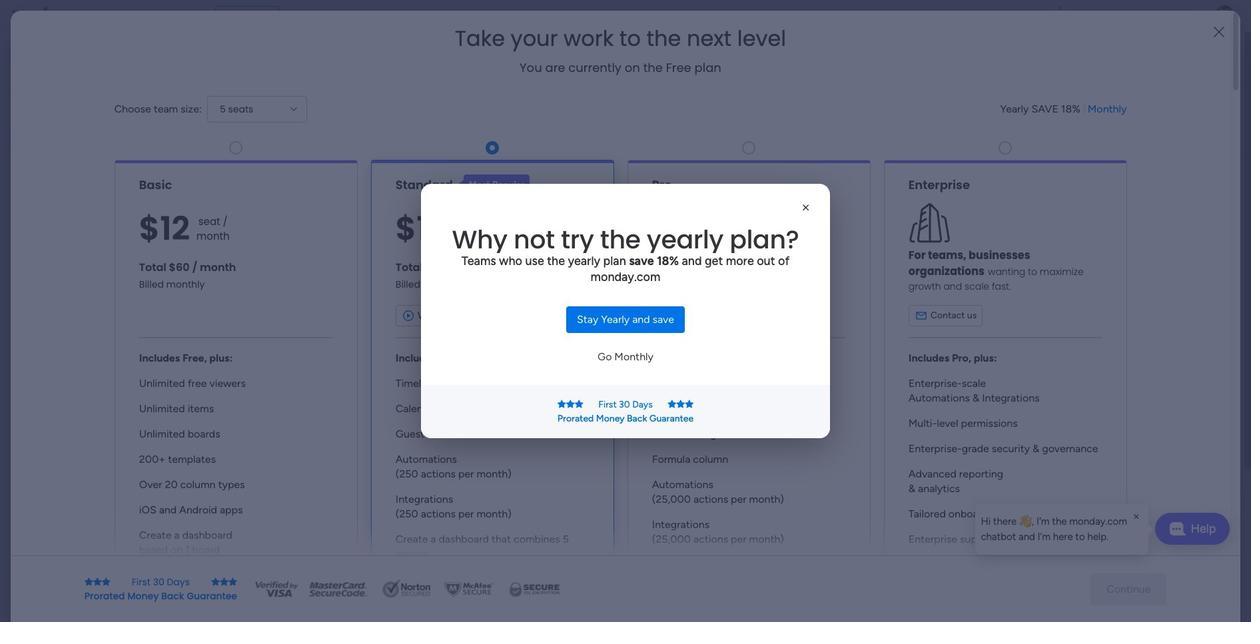 Task type: locate. For each thing, give the bounding box(es) containing it.
1 add to favorites image from the left
[[688, 244, 701, 257]]

2 add to favorites image from the left
[[923, 244, 937, 257]]

0 horizontal spatial add to favorites image
[[688, 244, 701, 257]]

search everything image
[[1136, 9, 1149, 23]]

1 horizontal spatial add to favorites image
[[923, 244, 937, 257]]

terry turtle image down terry turtle image
[[277, 597, 304, 623]]

terry turtle image right help icon
[[1214, 5, 1236, 27]]

2 element
[[380, 502, 396, 518], [380, 502, 396, 518]]

mcafee secure image
[[443, 580, 496, 600]]

1 vertical spatial terry turtle image
[[277, 597, 304, 623]]

circle o image
[[1012, 159, 1020, 169]]

0 vertical spatial terry turtle image
[[1214, 5, 1236, 27]]

standard tier selected option
[[371, 160, 614, 602]]

add to favorites image for public board 'icon'
[[688, 244, 701, 257]]

star image
[[575, 400, 584, 409], [685, 400, 694, 409], [93, 578, 102, 587], [211, 578, 220, 587], [220, 578, 229, 587], [229, 578, 237, 587]]

norton secured image
[[377, 580, 437, 600]]

ssl encrypted image
[[501, 580, 568, 600]]

close recently visited image
[[246, 109, 262, 125]]

heading
[[455, 27, 787, 51]]

0 horizontal spatial terry turtle image
[[277, 597, 304, 623]]

terry turtle image
[[1214, 5, 1236, 27], [277, 597, 304, 623]]

list box
[[0, 156, 170, 474]]

mastercard secure code image
[[305, 580, 372, 600]]

enterprise tier selected option
[[884, 160, 1128, 602]]

chat bot icon image
[[1170, 523, 1186, 536]]

option
[[8, 40, 162, 61], [8, 63, 162, 84], [0, 158, 170, 160]]

0 vertical spatial option
[[8, 40, 162, 61]]

getting started element
[[992, 486, 1192, 539]]

add to favorites image
[[688, 244, 701, 257], [923, 244, 937, 257]]

star image
[[558, 400, 566, 409], [566, 400, 575, 409], [668, 400, 677, 409], [677, 400, 685, 409], [84, 578, 93, 587], [102, 578, 110, 587]]

2 image
[[1055, 1, 1067, 16]]

document
[[421, 184, 831, 439]]

dialog
[[0, 0, 1252, 623], [976, 504, 1149, 555]]

public dashboard image
[[733, 243, 748, 258]]

1 horizontal spatial terry turtle image
[[1214, 5, 1236, 27]]

check circle image
[[1012, 142, 1020, 152]]



Task type: describe. For each thing, give the bounding box(es) containing it.
help image
[[1165, 9, 1178, 23]]

1 vertical spatial option
[[8, 63, 162, 84]]

basic tier selected option
[[114, 160, 358, 602]]

monday marketplace image
[[1103, 9, 1116, 23]]

templates image image
[[1004, 268, 1180, 360]]

help center element
[[992, 550, 1192, 603]]

see plans image
[[221, 9, 233, 23]]

component image
[[733, 264, 745, 276]]

remove from favorites image
[[453, 244, 466, 257]]

update feed image
[[1045, 9, 1058, 23]]

select product image
[[12, 9, 25, 23]]

billing cycle selection group
[[1001, 102, 1128, 117]]

component image
[[498, 264, 510, 276]]

tier options list box
[[114, 136, 1128, 602]]

notifications image
[[1015, 9, 1029, 23]]

add to favorites image for public dashboard icon
[[923, 244, 937, 257]]

quick search results list box
[[246, 125, 960, 465]]

pro tier selected option
[[628, 160, 871, 602]]

invite members image
[[1074, 9, 1087, 23]]

public board image
[[498, 243, 513, 258]]

terry turtle image
[[277, 548, 304, 575]]

2 vertical spatial option
[[0, 158, 170, 160]]

close image
[[800, 201, 813, 215]]

verified by visa image
[[253, 580, 300, 600]]



Task type: vqa. For each thing, say whether or not it's contained in the screenshot.
the Workspace options icon
no



